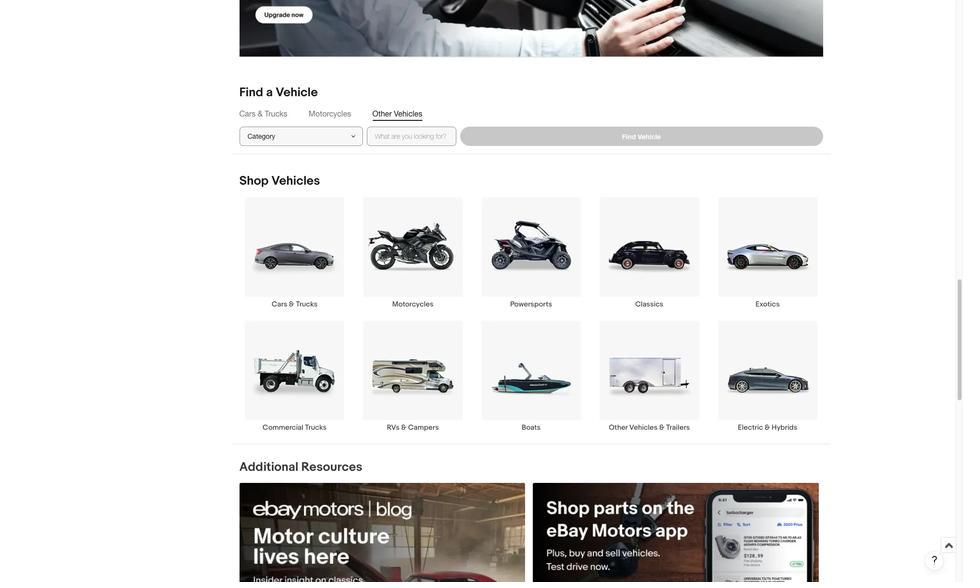 Task type: describe. For each thing, give the bounding box(es) containing it.
0 horizontal spatial vehicle
[[276, 85, 318, 100]]

tab list containing cars & trucks
[[239, 109, 823, 119]]

boats link
[[472, 321, 590, 433]]

1 vertical spatial cars
[[272, 300, 287, 309]]

& for rvs & campers 'link'
[[401, 423, 407, 433]]

find for find vehicle
[[622, 133, 636, 141]]

none text field boost your ride with top tech
[[239, 0, 823, 57]]

motorcycles link
[[354, 197, 472, 309]]

trucks inside tab list
[[265, 110, 287, 118]]

other for other vehicles & trailers
[[609, 423, 628, 433]]

hybrids
[[772, 423, 797, 433]]

cars inside tab list
[[239, 110, 256, 118]]

other vehicles
[[372, 110, 422, 118]]

find for find a vehicle
[[239, 85, 263, 100]]

find vehicle button
[[460, 127, 823, 146]]

other vehicles & trailers link
[[590, 321, 709, 433]]

What are you looking for? text field
[[367, 127, 456, 146]]

vehicle inside find vehicle button
[[638, 133, 661, 141]]

rvs & campers
[[387, 423, 439, 433]]

none text field check out the ebay motors blog
[[239, 483, 525, 583]]

additional resources
[[239, 460, 362, 475]]

none text field ebay motors app
[[533, 483, 819, 583]]

0 vertical spatial cars & trucks
[[239, 110, 287, 118]]

other vehicles & trailers
[[609, 423, 690, 433]]

shop vehicles
[[239, 174, 320, 189]]

campers
[[408, 423, 439, 433]]

find vehicle
[[622, 133, 661, 141]]

cars & trucks link
[[235, 197, 354, 309]]

boost your ride with top tech image
[[239, 0, 823, 57]]

electric & hybrids
[[738, 423, 797, 433]]

trailers
[[666, 423, 690, 433]]

& inside tab list
[[258, 110, 263, 118]]

help, opens dialogs image
[[930, 556, 939, 566]]



Task type: locate. For each thing, give the bounding box(es) containing it.
1 vertical spatial cars & trucks
[[272, 300, 318, 309]]

other inside 'link'
[[609, 423, 628, 433]]

classics link
[[590, 197, 709, 309]]

vehicles inside 'link'
[[629, 423, 658, 433]]

vehicles for other vehicles & trailers
[[629, 423, 658, 433]]

2 horizontal spatial vehicles
[[629, 423, 658, 433]]

a
[[266, 85, 273, 100]]

0 vertical spatial find
[[239, 85, 263, 100]]

commercial trucks link
[[235, 321, 354, 433]]

powersports link
[[472, 197, 590, 309]]

0 horizontal spatial cars
[[239, 110, 256, 118]]

0 vertical spatial trucks
[[265, 110, 287, 118]]

1 horizontal spatial vehicles
[[394, 110, 422, 118]]

None text field
[[239, 0, 823, 57], [239, 483, 525, 583], [533, 483, 819, 583]]

1 vertical spatial find
[[622, 133, 636, 141]]

rvs & campers link
[[354, 321, 472, 433]]

find a vehicle
[[239, 85, 318, 100]]

vehicles left trailers
[[629, 423, 658, 433]]

shop
[[239, 174, 269, 189]]

1 vertical spatial motorcycles
[[392, 300, 434, 309]]

1 horizontal spatial vehicle
[[638, 133, 661, 141]]

vehicles
[[394, 110, 422, 118], [271, 174, 320, 189], [629, 423, 658, 433]]

1 vertical spatial other
[[609, 423, 628, 433]]

classics
[[635, 300, 664, 309]]

tab list
[[239, 109, 823, 119]]

commercial
[[263, 423, 303, 433]]

& inside "link"
[[765, 423, 770, 433]]

other for other vehicles
[[372, 110, 392, 118]]

1 vertical spatial vehicles
[[271, 174, 320, 189]]

cars
[[239, 110, 256, 118], [272, 300, 287, 309]]

cars & trucks
[[239, 110, 287, 118], [272, 300, 318, 309]]

0 vertical spatial vehicle
[[276, 85, 318, 100]]

electric
[[738, 423, 763, 433]]

1 horizontal spatial other
[[609, 423, 628, 433]]

0 horizontal spatial other
[[372, 110, 392, 118]]

0 vertical spatial cars
[[239, 110, 256, 118]]

boats
[[522, 423, 541, 433]]

resources
[[301, 460, 362, 475]]

vehicles for shop vehicles
[[271, 174, 320, 189]]

& for the cars & trucks link
[[289, 300, 294, 309]]

2 vertical spatial trucks
[[305, 423, 327, 433]]

0 horizontal spatial motorcycles
[[309, 110, 351, 118]]

powersports
[[510, 300, 552, 309]]

additional
[[239, 460, 298, 475]]

& for electric & hybrids "link"
[[765, 423, 770, 433]]

0 horizontal spatial find
[[239, 85, 263, 100]]

exotics link
[[709, 197, 827, 309]]

1 vertical spatial vehicle
[[638, 133, 661, 141]]

1 horizontal spatial motorcycles
[[392, 300, 434, 309]]

ebay motors app image
[[533, 483, 819, 583]]

&
[[258, 110, 263, 118], [289, 300, 294, 309], [401, 423, 407, 433], [659, 423, 665, 433], [765, 423, 770, 433]]

commercial trucks
[[263, 423, 327, 433]]

vehicles for other vehicles
[[394, 110, 422, 118]]

1 vertical spatial trucks
[[296, 300, 318, 309]]

vehicles up what are you looking for? text box
[[394, 110, 422, 118]]

2 vertical spatial vehicles
[[629, 423, 658, 433]]

other
[[372, 110, 392, 118], [609, 423, 628, 433]]

0 horizontal spatial vehicles
[[271, 174, 320, 189]]

motorcycles for tab list containing cars & trucks
[[309, 110, 351, 118]]

1 horizontal spatial cars
[[272, 300, 287, 309]]

0 vertical spatial motorcycles
[[309, 110, 351, 118]]

vehicles right shop
[[271, 174, 320, 189]]

motorcycles for "motorcycles" link
[[392, 300, 434, 309]]

rvs
[[387, 423, 400, 433]]

0 vertical spatial other
[[372, 110, 392, 118]]

find
[[239, 85, 263, 100], [622, 133, 636, 141]]

0 vertical spatial vehicles
[[394, 110, 422, 118]]

motorcycles
[[309, 110, 351, 118], [392, 300, 434, 309]]

find inside button
[[622, 133, 636, 141]]

electric & hybrids link
[[709, 321, 827, 433]]

motorcycles inside tab list
[[309, 110, 351, 118]]

1 horizontal spatial find
[[622, 133, 636, 141]]

check out the ebay motors blog image
[[239, 483, 525, 583]]

vehicle
[[276, 85, 318, 100], [638, 133, 661, 141]]

exotics
[[756, 300, 780, 309]]

trucks
[[265, 110, 287, 118], [296, 300, 318, 309], [305, 423, 327, 433]]



Task type: vqa. For each thing, say whether or not it's contained in the screenshot.
account navigation
no



